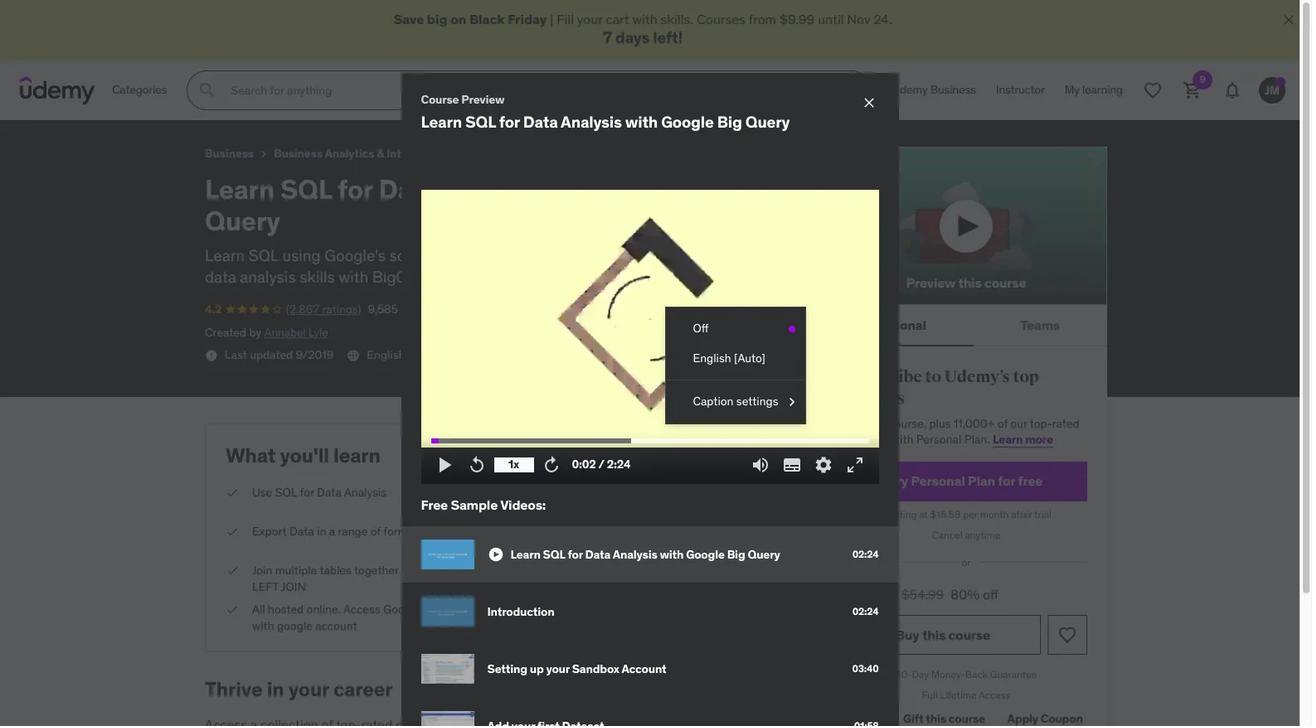 Task type: describe. For each thing, give the bounding box(es) containing it.
get
[[845, 416, 864, 431]]

learn more
[[993, 432, 1053, 447]]

career
[[333, 677, 393, 703]]

starting
[[881, 508, 917, 521]]

all
[[252, 602, 265, 617]]

/
[[598, 457, 604, 472]]

submit search image
[[198, 81, 218, 101]]

ratings)
[[322, 302, 361, 317]]

by
[[684, 540, 699, 555]]

tab list containing personal
[[825, 306, 1107, 347]]

business for business analytics & intelligence
[[274, 146, 323, 161]]

1x
[[508, 457, 519, 472]]

caption settings button
[[666, 387, 805, 417]]

with inside 'get this course, plus 11,000+ of our top-rated courses, with personal plan.'
[[891, 432, 913, 447]]

big inside course preview learn sql for data analysis with google big query
[[717, 112, 742, 132]]

lyle
[[308, 325, 328, 340]]

2:24
[[607, 457, 631, 472]]

9,585
[[368, 302, 398, 317]]

warehouse.
[[552, 245, 632, 265]]

query inside learn sql for data analysis with google big query learn sql using google's scalable analytics data warehouse. super charge your data analysis skills with bigquery
[[205, 204, 280, 238]]

top
[[1013, 367, 1039, 388]]

formats
[[383, 524, 424, 539]]

count()
[[640, 579, 687, 594]]

xsmall image for join
[[226, 563, 239, 579]]

all hosted online. access google bigquery with google account
[[252, 602, 472, 633]]

4.2
[[205, 302, 222, 317]]

where,
[[532, 540, 576, 555]]

0 vertical spatial learn sql for data analysis with google big query
[[13, 7, 331, 24]]

using
[[282, 245, 321, 265]]

english for english [auto]
[[693, 350, 731, 365]]

lifetime
[[940, 689, 977, 702]]

$10.99 $54.99 80% off
[[845, 584, 998, 604]]

together
[[354, 563, 399, 578]]

03:40
[[852, 662, 879, 675]]

export
[[252, 524, 287, 539]]

what you'll learn
[[226, 443, 381, 468]]

data inside learn sql for data analysis with google big query learn sql using google's scalable analytics data warehouse. super charge your data analysis skills with bigquery
[[379, 172, 437, 206]]

you'll
[[280, 443, 329, 468]]

this for buy
[[922, 627, 946, 643]]

small image inside the caption settings 'popup button'
[[783, 394, 800, 411]]

sql inside range of sql statement e.g select, where, order by, group by and more
[[581, 524, 603, 539]]

0 vertical spatial analytics
[[325, 146, 374, 161]]

wishlist image
[[1057, 626, 1077, 645]]

money-
[[931, 669, 965, 681]]

analysis
[[240, 267, 296, 287]]

top-
[[1030, 416, 1052, 431]]

learn up udemy image
[[13, 7, 49, 24]]

export data in a range of formats
[[252, 524, 424, 539]]

google
[[277, 618, 313, 633]]

business analytics & intelligence
[[274, 146, 450, 161]]

and for range of sql statement e.g select, where, order by, group by and more
[[701, 540, 721, 555]]

udemy business
[[892, 82, 976, 97]]

caption
[[693, 394, 734, 409]]

learn more link
[[993, 432, 1053, 447]]

off
[[693, 321, 709, 336]]

learn down our
[[993, 432, 1023, 447]]

select,
[[680, 524, 725, 539]]

to
[[925, 367, 941, 388]]

left
[[252, 579, 279, 594]]

bigquery inside all hosted online. access google bigquery with google account
[[423, 602, 472, 617]]

the
[[580, 485, 597, 500]]

by
[[249, 325, 261, 340]]

guarantee
[[990, 669, 1037, 681]]

instructor
[[996, 82, 1045, 97]]

courses,
[[845, 432, 889, 447]]

subtitles image
[[782, 455, 802, 475]]

skills
[[300, 267, 335, 287]]

back
[[965, 669, 988, 681]]

close modal image
[[860, 94, 877, 111]]

super
[[636, 245, 678, 265]]

course language image
[[347, 349, 360, 363]]

full
[[922, 689, 938, 702]]

range
[[338, 524, 368, 539]]

get this course, plus 11,000+ of our top-rated courses, with personal plan.
[[845, 416, 1079, 447]]

buy this course
[[896, 627, 990, 643]]

or
[[962, 556, 971, 569]]

until
[[818, 11, 844, 27]]

left!
[[653, 28, 683, 48]]

0 horizontal spatial join
[[281, 579, 306, 594]]

1 horizontal spatial join
[[426, 563, 451, 578]]

range for range of sql statement e.g select, where, order by, group by and more
[[532, 524, 565, 539]]

your inside save big on black friday | fill your cart with skills. courses from $9.99 until nov 24. 7 days left!
[[577, 11, 603, 27]]

personal inside 'get this course, plus 11,000+ of our top-rated courses, with personal plan.'
[[916, 432, 961, 447]]

udemy image
[[20, 76, 95, 105]]

rated
[[1052, 416, 1079, 431]]

personal inside personal button
[[872, 317, 926, 333]]

2 horizontal spatial business
[[930, 82, 976, 97]]

google's
[[324, 245, 386, 265]]

80%
[[951, 586, 980, 603]]

key
[[738, 485, 757, 500]]

what
[[226, 443, 276, 468]]

30-day money-back guarantee full lifetime access
[[896, 669, 1037, 702]]

xsmall image for use
[[226, 485, 239, 501]]

0 horizontal spatial data
[[205, 267, 236, 287]]

google inside learn sql for data analysis with google big query learn sql using google's scalable analytics data warehouse. super charge your data analysis skills with bigquery
[[613, 172, 703, 206]]

2 02:24 from the top
[[852, 605, 879, 618]]

instructor link
[[986, 71, 1055, 110]]

introduction
[[487, 604, 554, 619]]

setting
[[487, 661, 527, 676]]

sandbox
[[572, 661, 619, 676]]

skills.
[[661, 11, 693, 27]]

xsmall image for range of sql statement e.g select, where, order by, group by and more
[[505, 524, 518, 540]]

bigquery inside navigate the bigquery user interface & key features
[[600, 485, 649, 500]]

preview this course
[[906, 275, 1026, 291]]

udemy
[[892, 82, 928, 97]]

rewind 5 seconds image
[[467, 455, 486, 475]]

close image
[[1281, 12, 1297, 28]]

business analytics & intelligence link
[[274, 144, 450, 164]]

features
[[532, 501, 577, 516]]

1 02:24 from the top
[[852, 548, 879, 560]]

1 vertical spatial small image
[[487, 547, 504, 563]]

range of sql statement e.g select, where, order by, group by and more
[[532, 524, 750, 555]]

your inside the learn sql for data analysis with google big query dialog
[[546, 661, 570, 676]]

captions group
[[666, 314, 805, 373]]

menu inside the learn sql for data analysis with google big query dialog
[[666, 308, 805, 424]]

settings image
[[813, 455, 833, 475]]

interface
[[678, 485, 725, 500]]

analysis inside learn sql for data analysis with google big query learn sql using google's scalable analytics data warehouse. super charge your data analysis skills with bigquery
[[443, 172, 546, 206]]

with inside all hosted online. access google bigquery with google account
[[252, 618, 274, 633]]

$16.58
[[930, 508, 961, 521]]

annabel lyle link
[[264, 325, 328, 340]]

access inside all hosted online. access google bigquery with google account
[[343, 602, 380, 617]]

user
[[652, 485, 676, 500]]

data inside course preview learn sql for data analysis with google big query
[[523, 112, 558, 132]]

and inside join multiple tables together with join and left join
[[453, 563, 473, 578]]

mute image
[[750, 455, 770, 475]]

analysis inside course preview learn sql for data analysis with google big query
[[561, 112, 622, 132]]

with inside join multiple tables together with join and left join
[[401, 563, 423, 578]]

google inside course preview learn sql for data analysis with google big query
[[661, 112, 714, 132]]



Task type: vqa. For each thing, say whether or not it's contained in the screenshot.
close
no



Task type: locate. For each thing, give the bounding box(es) containing it.
forward 5 seconds image
[[541, 455, 561, 475]]

xsmall image right 'business' "link"
[[257, 148, 270, 161]]

nov
[[847, 11, 870, 27]]

0 horizontal spatial analytics
[[325, 146, 374, 161]]

cart
[[606, 11, 629, 27]]

access down the "back"
[[979, 689, 1011, 702]]

and down functions
[[689, 579, 709, 594]]

scalable
[[389, 245, 447, 265]]

small image down free sample videos:
[[487, 547, 504, 563]]

on
[[450, 11, 466, 27]]

0 horizontal spatial e.g
[[662, 524, 678, 539]]

off
[[983, 586, 998, 603]]

xsmall image
[[257, 148, 270, 161], [505, 485, 518, 501], [226, 524, 239, 540], [505, 524, 518, 540], [505, 563, 518, 579], [226, 602, 239, 618]]

0 horizontal spatial small image
[[487, 547, 504, 563]]

and down select,
[[701, 540, 721, 555]]

plus
[[929, 416, 951, 431]]

1 horizontal spatial analytics
[[605, 563, 652, 578]]

month
[[980, 508, 1009, 521]]

0 vertical spatial personal
[[872, 317, 926, 333]]

join right together
[[426, 563, 451, 578]]

e.g inside range of sql analytics functions e.g min(), max(), avg(), sum(), count() and more
[[709, 563, 725, 578]]

bigquery down 2:24
[[600, 485, 649, 500]]

tables
[[320, 563, 351, 578]]

1 vertical spatial this
[[867, 416, 886, 431]]

0 vertical spatial and
[[701, 540, 721, 555]]

learn down 'business' "link"
[[205, 172, 275, 206]]

and inside range of sql analytics functions e.g min(), max(), avg(), sum(), count() and more
[[689, 579, 709, 594]]

xsmall image for range of sql analytics functions e.g min(), max(), avg(), sum(), count() and more
[[505, 563, 518, 579]]

save big on black friday | fill your cart with skills. courses from $9.99 until nov 24. 7 days left!
[[394, 11, 892, 48]]

1 vertical spatial learn sql for data analysis with google big query
[[510, 547, 780, 562]]

this inside button
[[922, 627, 946, 643]]

english inside button
[[693, 350, 731, 365]]

9/2019
[[296, 348, 334, 363]]

subscribe to udemy's top courses
[[845, 367, 1039, 409]]

navigate the bigquery user interface & key features
[[532, 485, 757, 516]]

0 vertical spatial 02:24
[[852, 548, 879, 560]]

by,
[[621, 540, 638, 555]]

personal down plus
[[916, 432, 961, 447]]

0 vertical spatial small image
[[783, 394, 800, 411]]

your left career
[[288, 677, 329, 703]]

xsmall image down 1x dropdown button
[[505, 485, 518, 501]]

1 vertical spatial more
[[724, 540, 750, 555]]

0 vertical spatial join
[[426, 563, 451, 578]]

buy
[[896, 627, 919, 643]]

sql inside course preview learn sql for data analysis with google big query
[[465, 112, 496, 132]]

1 horizontal spatial &
[[728, 485, 735, 500]]

of up avg(),
[[568, 563, 578, 578]]

your right up
[[546, 661, 570, 676]]

1 horizontal spatial small image
[[783, 394, 800, 411]]

this up teams button
[[958, 275, 982, 291]]

2 vertical spatial bigquery
[[423, 602, 472, 617]]

access up 'account'
[[343, 602, 380, 617]]

this right "buy"
[[922, 627, 946, 643]]

menu
[[666, 308, 805, 424]]

query inside course preview learn sql for data analysis with google big query
[[745, 112, 790, 132]]

& left intelligence
[[377, 146, 384, 161]]

range up max(),
[[532, 563, 565, 578]]

sum(),
[[603, 579, 637, 594]]

course inside button
[[948, 627, 990, 643]]

e.g left min(),
[[709, 563, 725, 578]]

xsmall image
[[205, 349, 218, 363], [226, 485, 239, 501], [226, 563, 239, 579]]

save
[[394, 11, 424, 27]]

fullscreen image
[[845, 455, 865, 475]]

learn sql for data analysis with google big query dialog
[[401, 73, 899, 727]]

progress bar slider
[[431, 431, 869, 451]]

with inside save big on black friday | fill your cart with skills. courses from $9.99 until nov 24. 7 days left!
[[632, 11, 657, 27]]

0:02
[[572, 457, 596, 472]]

2 vertical spatial more
[[712, 579, 738, 594]]

0 vertical spatial more
[[1025, 432, 1053, 447]]

course inside button
[[984, 275, 1026, 291]]

0 horizontal spatial this
[[867, 416, 886, 431]]

xsmall image for all hosted online. access google bigquery with google account
[[226, 602, 239, 618]]

xsmall image for navigate the bigquery user interface & key features
[[505, 485, 518, 501]]

days
[[615, 28, 650, 48]]

udemy's
[[944, 367, 1010, 388]]

learn sql for data analysis with google big query up range of sql analytics functions e.g min(), max(), avg(), sum(), count() and more
[[510, 547, 780, 562]]

free
[[421, 497, 448, 513]]

hosted
[[268, 602, 304, 617]]

more for range of sql analytics functions e.g min(), max(), avg(), sum(), count() and more
[[712, 579, 738, 594]]

1 vertical spatial personal
[[916, 432, 961, 447]]

preview inside course preview learn sql for data analysis with google big query
[[461, 92, 504, 107]]

xsmall image down videos:
[[505, 524, 518, 540]]

personal inside try personal plan for free link
[[911, 473, 965, 490]]

range inside range of sql analytics functions e.g min(), max(), avg(), sum(), count() and more
[[532, 563, 565, 578]]

your right charge
[[734, 245, 764, 265]]

last updated 9/2019
[[225, 348, 334, 363]]

0 vertical spatial access
[[343, 602, 380, 617]]

xsmall image left last
[[205, 349, 218, 363]]

analytics up sum(),
[[605, 563, 652, 578]]

of right range
[[370, 524, 381, 539]]

functions
[[655, 563, 706, 578]]

thrive in your career
[[205, 677, 393, 703]]

1 horizontal spatial learn sql for data analysis with google big query
[[510, 547, 780, 562]]

11,000+
[[954, 416, 995, 431]]

join
[[252, 563, 272, 578]]

more for range of sql statement e.g select, where, order by, group by and more
[[724, 540, 750, 555]]

analytics inside range of sql analytics functions e.g min(), max(), avg(), sum(), count() and more
[[605, 563, 652, 578]]

of inside 'get this course, plus 11,000+ of our top-rated courses, with personal plan.'
[[998, 416, 1008, 431]]

bigquery down scalable
[[372, 267, 438, 287]]

personal up subscribe
[[872, 317, 926, 333]]

black
[[469, 11, 505, 27]]

for inside course preview learn sql for data analysis with google big query
[[499, 112, 520, 132]]

your inside learn sql for data analysis with google big query learn sql using google's scalable analytics data warehouse. super charge your data analysis skills with bigquery
[[734, 245, 764, 265]]

2 vertical spatial personal
[[911, 473, 965, 490]]

learn up analysis at the left of page
[[205, 245, 245, 265]]

access inside 30-day money-back guarantee full lifetime access
[[979, 689, 1011, 702]]

0 horizontal spatial learn sql for data analysis with google big query
[[13, 7, 331, 24]]

1 vertical spatial e.g
[[709, 563, 725, 578]]

closed captions image
[[418, 349, 432, 362]]

& left key
[[728, 485, 735, 500]]

this inside 'get this course, plus 11,000+ of our top-rated courses, with personal plan.'
[[867, 416, 886, 431]]

big
[[268, 7, 290, 24], [717, 112, 742, 132], [708, 172, 751, 206], [727, 547, 745, 562]]

0 vertical spatial e.g
[[662, 524, 678, 539]]

30-
[[896, 669, 912, 681]]

business
[[930, 82, 976, 97], [205, 146, 254, 161], [274, 146, 323, 161]]

1 vertical spatial analytics
[[605, 563, 652, 578]]

account
[[315, 618, 357, 633]]

1 horizontal spatial this
[[922, 627, 946, 643]]

data right analytics on the top
[[517, 245, 548, 265]]

of inside range of sql analytics functions e.g min(), max(), avg(), sum(), count() and more
[[568, 563, 578, 578]]

business link
[[205, 144, 254, 164]]

preview right course
[[461, 92, 504, 107]]

more inside range of sql statement e.g select, where, order by, group by and more
[[724, 540, 750, 555]]

course up the "back"
[[948, 627, 990, 643]]

business for 'business' "link"
[[205, 146, 254, 161]]

multiple
[[275, 563, 317, 578]]

1 vertical spatial access
[[979, 689, 1011, 702]]

created
[[205, 325, 246, 340]]

this for get
[[867, 416, 886, 431]]

and down 'sample'
[[453, 563, 473, 578]]

bigquery left introduction
[[423, 602, 472, 617]]

0 vertical spatial &
[[377, 146, 384, 161]]

of up where,
[[568, 524, 578, 539]]

google inside all hosted online. access google bigquery with google account
[[383, 602, 421, 617]]

02:24 up $10.99 at the right of page
[[852, 548, 879, 560]]

buy this course button
[[845, 616, 1041, 655]]

menu containing off
[[666, 308, 805, 424]]

xsmall image left the join
[[226, 563, 239, 579]]

& inside navigate the bigquery user interface & key features
[[728, 485, 735, 500]]

play image
[[435, 455, 455, 475]]

0:02 / 2:24
[[572, 457, 631, 472]]

learn sql for data analysis with google big query up submit search icon
[[13, 7, 331, 24]]

1 vertical spatial xsmall image
[[226, 485, 239, 501]]

english right the course language image on the top left of the page
[[367, 348, 405, 363]]

0 vertical spatial preview
[[461, 92, 504, 107]]

0 horizontal spatial business
[[205, 146, 254, 161]]

analytics left intelligence
[[325, 146, 374, 161]]

02:24
[[852, 548, 879, 560], [852, 605, 879, 618]]

preview up personal button
[[906, 275, 955, 291]]

1 vertical spatial bigquery
[[600, 485, 649, 500]]

your right fill at the left of page
[[577, 11, 603, 27]]

use sql for data analysis
[[252, 485, 386, 500]]

personal up $16.58
[[911, 473, 965, 490]]

with inside course preview learn sql for data analysis with google big query
[[625, 112, 658, 132]]

2 vertical spatial this
[[922, 627, 946, 643]]

this up courses,
[[867, 416, 886, 431]]

join down the multiple
[[281, 579, 306, 594]]

course for preview this course
[[984, 275, 1026, 291]]

more up min(),
[[724, 540, 750, 555]]

xsmall image for last
[[205, 349, 218, 363]]

range up where,
[[532, 524, 565, 539]]

9,585 students
[[368, 302, 446, 317]]

0 horizontal spatial access
[[343, 602, 380, 617]]

off button
[[666, 314, 805, 344]]

big
[[427, 11, 448, 27]]

subscribe
[[845, 367, 922, 388]]

1 horizontal spatial in
[[317, 524, 326, 539]]

data up 4.2
[[205, 267, 236, 287]]

starting at $16.58 per month after trial cancel anytime
[[881, 508, 1051, 541]]

learn sql for data analysis with google big query inside dialog
[[510, 547, 780, 562]]

english for english
[[367, 348, 405, 363]]

of left our
[[998, 416, 1008, 431]]

more down top-
[[1025, 432, 1053, 447]]

0 horizontal spatial english
[[367, 348, 405, 363]]

1 vertical spatial course
[[948, 627, 990, 643]]

1 vertical spatial in
[[267, 677, 284, 703]]

0 vertical spatial xsmall image
[[205, 349, 218, 363]]

english down off
[[693, 350, 731, 365]]

0 vertical spatial range
[[532, 524, 565, 539]]

students
[[401, 302, 446, 317]]

courses
[[845, 388, 905, 409]]

2 horizontal spatial this
[[958, 275, 982, 291]]

group
[[641, 540, 681, 555]]

more inside range of sql analytics functions e.g min(), max(), avg(), sum(), count() and more
[[712, 579, 738, 594]]

settings
[[736, 394, 778, 409]]

learn inside course preview learn sql for data analysis with google big query
[[421, 112, 462, 132]]

avg(),
[[568, 579, 600, 594]]

0 vertical spatial in
[[317, 524, 326, 539]]

1 range from the top
[[532, 524, 565, 539]]

up
[[530, 661, 544, 676]]

range for range of sql analytics functions e.g min(), max(), avg(), sum(), count() and more
[[532, 563, 565, 578]]

small image right settings
[[783, 394, 800, 411]]

1 vertical spatial 02:24
[[852, 605, 879, 618]]

1 vertical spatial data
[[205, 267, 236, 287]]

data
[[101, 7, 131, 24], [523, 112, 558, 132], [379, 172, 437, 206], [317, 485, 342, 500], [289, 524, 314, 539], [585, 547, 610, 562]]

2 vertical spatial and
[[689, 579, 709, 594]]

learn down course
[[421, 112, 462, 132]]

google
[[220, 7, 265, 24], [661, 112, 714, 132], [613, 172, 703, 206], [686, 547, 725, 562], [383, 602, 421, 617]]

last
[[225, 348, 247, 363]]

xsmall image left export
[[226, 524, 239, 540]]

course for buy this course
[[948, 627, 990, 643]]

1 vertical spatial and
[[453, 563, 473, 578]]

bigquery inside learn sql for data analysis with google big query learn sql using google's scalable analytics data warehouse. super charge your data analysis skills with bigquery
[[372, 267, 438, 287]]

more
[[1025, 432, 1053, 447], [724, 540, 750, 555], [712, 579, 738, 594]]

in right thrive
[[267, 677, 284, 703]]

e.g up group
[[662, 524, 678, 539]]

tab list
[[825, 306, 1107, 347]]

xsmall image left all
[[226, 602, 239, 618]]

plan.
[[964, 432, 990, 447]]

1 vertical spatial preview
[[906, 275, 955, 291]]

sql inside range of sql analytics functions e.g min(), max(), avg(), sum(), count() and more
[[581, 563, 603, 578]]

this inside button
[[958, 275, 982, 291]]

0 vertical spatial this
[[958, 275, 982, 291]]

2 vertical spatial xsmall image
[[226, 563, 239, 579]]

small image
[[783, 394, 800, 411], [487, 547, 504, 563]]

for
[[80, 7, 98, 24], [499, 112, 520, 132], [338, 172, 373, 206], [998, 473, 1015, 490], [300, 485, 314, 500], [568, 547, 583, 562]]

from
[[749, 11, 776, 27]]

intelligence
[[386, 146, 450, 161]]

for inside learn sql for data analysis with google big query learn sql using google's scalable analytics data warehouse. super charge your data analysis skills with bigquery
[[338, 172, 373, 206]]

and inside range of sql statement e.g select, where, order by, group by and more
[[701, 540, 721, 555]]

business right udemy
[[930, 82, 976, 97]]

0 vertical spatial data
[[517, 245, 548, 265]]

english [auto] button
[[666, 344, 805, 373]]

1 vertical spatial join
[[281, 579, 306, 594]]

big inside learn sql for data analysis with google big query learn sql using google's scalable analytics data warehouse. super charge your data analysis skills with bigquery
[[708, 172, 751, 206]]

join multiple tables together with join and left join
[[252, 563, 473, 594]]

1 horizontal spatial preview
[[906, 275, 955, 291]]

1 horizontal spatial business
[[274, 146, 323, 161]]

courses
[[697, 11, 745, 27]]

1 horizontal spatial english
[[693, 350, 731, 365]]

after
[[1011, 508, 1032, 521]]

learn up max(),
[[510, 547, 540, 562]]

0 vertical spatial bigquery
[[372, 267, 438, 287]]

0 vertical spatial course
[[984, 275, 1026, 291]]

0 horizontal spatial in
[[267, 677, 284, 703]]

preview inside button
[[906, 275, 955, 291]]

1 horizontal spatial e.g
[[709, 563, 725, 578]]

statement
[[606, 524, 659, 539]]

business right 'business' "link"
[[274, 146, 323, 161]]

xsmall image left max(),
[[505, 563, 518, 579]]

1 horizontal spatial access
[[979, 689, 1011, 702]]

&
[[377, 146, 384, 161], [728, 485, 735, 500]]

in left a at bottom left
[[317, 524, 326, 539]]

min(),
[[728, 563, 759, 578]]

xsmall image left "use" at bottom
[[226, 485, 239, 501]]

1 vertical spatial &
[[728, 485, 735, 500]]

02:24 down $10.99 at the right of page
[[852, 605, 879, 618]]

0 horizontal spatial &
[[377, 146, 384, 161]]

e.g inside range of sql statement e.g select, where, order by, group by and more
[[662, 524, 678, 539]]

0 horizontal spatial preview
[[461, 92, 504, 107]]

more down min(),
[[712, 579, 738, 594]]

this for preview
[[958, 275, 982, 291]]

bigquery
[[372, 267, 438, 287], [600, 485, 649, 500], [423, 602, 472, 617]]

[auto]
[[734, 350, 765, 365]]

xsmall image for export data in a range of formats
[[226, 524, 239, 540]]

try personal plan for free
[[890, 473, 1043, 490]]

course up teams
[[984, 275, 1026, 291]]

of inside range of sql statement e.g select, where, order by, group by and more
[[568, 524, 578, 539]]

per
[[963, 508, 978, 521]]

query
[[293, 7, 331, 24], [745, 112, 790, 132], [205, 204, 280, 238], [748, 547, 780, 562]]

$9.99
[[780, 11, 815, 27]]

1 horizontal spatial data
[[517, 245, 548, 265]]

2 range from the top
[[532, 563, 565, 578]]

and for range of sql analytics functions e.g min(), max(), avg(), sum(), count() and more
[[689, 579, 709, 594]]

range inside range of sql statement e.g select, where, order by, group by and more
[[532, 524, 565, 539]]

1 vertical spatial range
[[532, 563, 565, 578]]

business down submit search icon
[[205, 146, 254, 161]]



